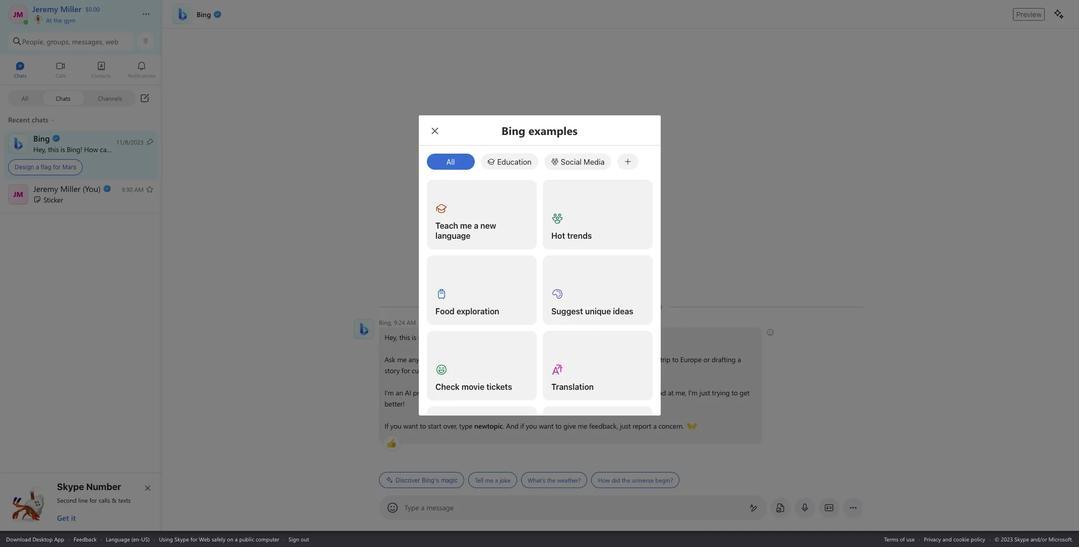 Task type: locate. For each thing, give the bounding box(es) containing it.
1 vertical spatial how
[[436, 333, 450, 342]]

terms of use link
[[884, 536, 915, 543]]

can inside the hey, this is bing ! how can i help you today? (smileeyes)
[[452, 333, 462, 342]]

1 vertical spatial today?
[[496, 333, 515, 342]]

1 vertical spatial !
[[432, 333, 434, 342]]

download desktop app
[[6, 536, 64, 543]]

want inside ask me any type of question, like finding vegan restaurants in cambridge, itinerary for your trip to europe or drafting a story for curious kids. in groups, remember to mention me with @bing. i'm an ai preview, so i'm still learning. sometimes i might say something weird. don't get mad at me, i'm just trying to get better! if you want to start over, type
[[403, 421, 418, 431]]

can for hey, this is bing ! how can i help you today?
[[100, 144, 110, 154]]

groups, inside ask me any type of question, like finding vegan restaurants in cambridge, itinerary for your trip to europe or drafting a story for curious kids. in groups, remember to mention me with @bing. i'm an ai preview, so i'm still learning. sometimes i might say something weird. don't get mad at me, i'm just trying to get better! if you want to start over, type
[[458, 366, 481, 376]]

want
[[403, 421, 418, 431], [539, 421, 553, 431]]

groups, down at the gym
[[47, 37, 70, 46]]

!
[[80, 144, 82, 154], [432, 333, 434, 342]]

channels
[[98, 94, 122, 102]]

2 horizontal spatial how
[[598, 476, 610, 484]]

skype up second
[[57, 482, 84, 493]]

a inside ask me any type of question, like finding vegan restaurants in cambridge, itinerary for your trip to europe or drafting a story for curious kids. in groups, remember to mention me with @bing. i'm an ai preview, so i'm still learning. sometimes i might say something weird. don't get mad at me, i'm just trying to get better! if you want to start over, type
[[737, 355, 741, 364]]

finding
[[485, 355, 506, 364]]

1 horizontal spatial i'm
[[448, 388, 457, 398]]

1 vertical spatial all
[[446, 157, 455, 166]]

0 horizontal spatial help
[[116, 144, 129, 154]]

2 want from the left
[[539, 421, 553, 431]]

0 vertical spatial bing
[[67, 144, 80, 154]]

and
[[506, 421, 518, 431]]

groups,
[[47, 37, 70, 46], [458, 366, 481, 376]]

0 vertical spatial help
[[116, 144, 129, 154]]

media
[[584, 157, 605, 166]]

just inside ask me any type of question, like finding vegan restaurants in cambridge, itinerary for your trip to europe or drafting a story for curious kids. in groups, remember to mention me with @bing. i'm an ai preview, so i'm still learning. sometimes i might say something weird. don't get mad at me, i'm just trying to get better! if you want to start over, type
[[699, 388, 710, 398]]

newtopic . and if you want to give me feedback, just report a concern.
[[474, 421, 686, 431]]

to left give
[[555, 421, 562, 431]]

1 horizontal spatial the
[[547, 476, 555, 484]]

skype number
[[57, 482, 121, 493]]

1 horizontal spatial help
[[468, 333, 481, 342]]

0 horizontal spatial hey,
[[33, 144, 46, 154]]

me right tell
[[485, 476, 493, 484]]

using skype for web safely on a public computer link
[[159, 536, 279, 543]]

2 vertical spatial i
[[534, 388, 536, 398]]

0 horizontal spatial today?
[[144, 144, 164, 154]]

a right report
[[653, 421, 657, 431]]

1 horizontal spatial want
[[539, 421, 553, 431]]

2 horizontal spatial i
[[534, 388, 536, 398]]

i'm left an
[[384, 388, 394, 398]]

for right flag
[[53, 163, 61, 171]]

start
[[428, 421, 441, 431]]

2 horizontal spatial i'm
[[688, 388, 697, 398]]

1 vertical spatial skype
[[174, 536, 189, 543]]

the right did
[[622, 476, 630, 484]]

help
[[116, 144, 129, 154], [468, 333, 481, 342]]

get right trying
[[740, 388, 750, 398]]

food exploration
[[435, 307, 499, 316]]

0 vertical spatial type
[[421, 355, 434, 364]]

(en-
[[131, 536, 141, 543]]

1 horizontal spatial just
[[699, 388, 710, 398]]

0 horizontal spatial i
[[112, 144, 114, 154]]

a left joke
[[495, 476, 498, 484]]

this for hey, this is bing ! how can i help you today?
[[48, 144, 59, 154]]

1 horizontal spatial how
[[436, 333, 450, 342]]

2 get from the left
[[740, 388, 750, 398]]

in
[[564, 355, 569, 364]]

1 horizontal spatial hey,
[[384, 333, 397, 342]]

how inside the hey, this is bing ! how can i help you today? (smileeyes)
[[436, 333, 450, 342]]

bing up the any
[[418, 333, 432, 342]]

1 horizontal spatial i
[[464, 333, 466, 342]]

a left flag
[[36, 163, 39, 171]]

me for type
[[397, 355, 407, 364]]

how up sticker button
[[84, 144, 98, 154]]

today? inside the hey, this is bing ! how can i help you today? (smileeyes)
[[496, 333, 515, 342]]

1 vertical spatial of
[[900, 536, 905, 543]]

hey, this is bing ! how can i help you today? (smileeyes)
[[384, 332, 551, 342]]

with
[[562, 366, 575, 376]]

! inside the hey, this is bing ! how can i help you today? (smileeyes)
[[432, 333, 434, 342]]

a right drafting
[[737, 355, 741, 364]]

0 horizontal spatial groups,
[[47, 37, 70, 46]]

for left your
[[634, 355, 643, 364]]

1 horizontal spatial get
[[740, 388, 750, 398]]

me inside button
[[485, 476, 493, 484]]

0 horizontal spatial this
[[48, 144, 59, 154]]

1 vertical spatial can
[[452, 333, 462, 342]]

to
[[672, 355, 678, 364], [516, 366, 522, 376], [731, 388, 738, 398], [420, 421, 426, 431], [555, 421, 562, 431]]

number
[[86, 482, 121, 493]]

me for new
[[460, 221, 472, 230]]

privacy and cookie policy
[[924, 536, 985, 543]]

want left start
[[403, 421, 418, 431]]

at
[[668, 388, 674, 398]]

me for joke
[[485, 476, 493, 484]]

a left new
[[474, 221, 478, 230]]

is for hey, this is bing ! how can i help you today?
[[61, 144, 65, 154]]

discover bing's magic
[[395, 477, 458, 484]]

1 vertical spatial just
[[620, 421, 631, 431]]

1 want from the left
[[403, 421, 418, 431]]

social media
[[561, 157, 605, 166]]

vegan
[[508, 355, 527, 364]]

show more bing examples categories element
[[617, 154, 638, 170]]

is
[[61, 144, 65, 154], [412, 333, 416, 342]]

terms
[[884, 536, 899, 543]]

bing up mars
[[67, 144, 80, 154]]

public
[[239, 536, 254, 543]]

0 horizontal spatial of
[[436, 355, 442, 364]]

hey, for hey, this is bing ! how can i help you today? (smileeyes)
[[384, 333, 397, 342]]

a inside tell me a joke button
[[495, 476, 498, 484]]

hey, up design a flag for mars
[[33, 144, 46, 154]]

concern.
[[658, 421, 684, 431]]

you inside ask me any type of question, like finding vegan restaurants in cambridge, itinerary for your trip to europe or drafting a story for curious kids. in groups, remember to mention me with @bing. i'm an ai preview, so i'm still learning. sometimes i might say something weird. don't get mad at me, i'm just trying to get better! if you want to start over, type
[[390, 421, 401, 431]]

just left report
[[620, 421, 631, 431]]

flag
[[41, 163, 51, 171]]

check movie tickets
[[435, 383, 512, 392]]

a right type
[[421, 503, 425, 513]]

of inside ask me any type of question, like finding vegan restaurants in cambridge, itinerary for your trip to europe or drafting a story for curious kids. in groups, remember to mention me with @bing. i'm an ai preview, so i'm still learning. sometimes i might say something weird. don't get mad at me, i'm just trying to get better! if you want to start over, type
[[436, 355, 442, 364]]

i'm
[[384, 388, 394, 398], [448, 388, 457, 398], [688, 388, 697, 398]]

get
[[57, 513, 69, 523]]

is up mars
[[61, 144, 65, 154]]

i
[[112, 144, 114, 154], [464, 333, 466, 342], [534, 388, 536, 398]]

0 vertical spatial is
[[61, 144, 65, 154]]

social
[[561, 157, 582, 166]]

i'm right me,
[[688, 388, 697, 398]]

for right story
[[401, 366, 410, 376]]

0 horizontal spatial !
[[80, 144, 82, 154]]

0 horizontal spatial the
[[54, 16, 62, 24]]

how
[[84, 144, 98, 154], [436, 333, 450, 342], [598, 476, 610, 484]]

is down the am
[[412, 333, 416, 342]]

1 horizontal spatial skype
[[174, 536, 189, 543]]

me left the any
[[397, 355, 407, 364]]

1 horizontal spatial groups,
[[458, 366, 481, 376]]

gym
[[64, 16, 76, 24]]

1 horizontal spatial !
[[432, 333, 434, 342]]

over,
[[443, 421, 457, 431]]

this
[[48, 144, 59, 154], [399, 333, 410, 342]]

0 vertical spatial how
[[84, 144, 98, 154]]

hey, inside the hey, this is bing ! how can i help you today? (smileeyes)
[[384, 333, 397, 342]]

people, groups, messages, web
[[22, 37, 119, 46]]

this up flag
[[48, 144, 59, 154]]

i'm right so at left bottom
[[448, 388, 457, 398]]

ai
[[405, 388, 411, 398]]

0 vertical spatial skype
[[57, 482, 84, 493]]

me
[[460, 221, 472, 230], [397, 355, 407, 364], [551, 366, 561, 376], [578, 421, 587, 431], [485, 476, 493, 484]]

2 vertical spatial how
[[598, 476, 610, 484]]

1 vertical spatial i
[[464, 333, 466, 342]]

how left did
[[598, 476, 610, 484]]

mention
[[524, 366, 549, 376]]

0 vertical spatial groups,
[[47, 37, 70, 46]]

hot
[[551, 231, 565, 240]]

1 horizontal spatial of
[[900, 536, 905, 543]]

0 horizontal spatial bing
[[67, 144, 80, 154]]

all
[[21, 94, 28, 102], [446, 157, 455, 166]]

using
[[159, 536, 173, 543]]

language (en-us)
[[106, 536, 150, 543]]

bing inside the hey, this is bing ! how can i help you today? (smileeyes)
[[418, 333, 432, 342]]

a right the on
[[235, 536, 238, 543]]

bing for hey, this is bing ! how can i help you today?
[[67, 144, 80, 154]]

sign out link
[[289, 536, 309, 543]]

0 vertical spatial just
[[699, 388, 710, 398]]

@bing.
[[577, 366, 599, 376]]

0 vertical spatial can
[[100, 144, 110, 154]]

0 horizontal spatial type
[[421, 355, 434, 364]]

1 horizontal spatial is
[[412, 333, 416, 342]]

0 horizontal spatial just
[[620, 421, 631, 431]]

0 vertical spatial i
[[112, 144, 114, 154]]

1 horizontal spatial today?
[[496, 333, 515, 342]]

i for hey, this is bing ! how can i help you today? (smileeyes)
[[464, 333, 466, 342]]

0 vertical spatial today?
[[144, 144, 164, 154]]

groups, inside button
[[47, 37, 70, 46]]

bing for hey, this is bing ! how can i help you today? (smileeyes)
[[418, 333, 432, 342]]

how did the universe begin?
[[598, 476, 673, 484]]

this inside the hey, this is bing ! how can i help you today? (smileeyes)
[[399, 333, 410, 342]]

computer
[[256, 536, 279, 543]]

1 horizontal spatial can
[[452, 333, 462, 342]]

0 vertical spatial !
[[80, 144, 82, 154]]

just left trying
[[699, 388, 710, 398]]

skype right using
[[174, 536, 189, 543]]

1 vertical spatial groups,
[[458, 366, 481, 376]]

of up the kids.
[[436, 355, 442, 364]]

groups, down 'like'
[[458, 366, 481, 376]]

give
[[563, 421, 576, 431]]

it
[[71, 513, 76, 523]]

0 vertical spatial this
[[48, 144, 59, 154]]

this down 9:24
[[399, 333, 410, 342]]

is inside the hey, this is bing ! how can i help you today? (smileeyes)
[[412, 333, 416, 342]]

1 vertical spatial hey,
[[384, 333, 397, 342]]

1 vertical spatial bing
[[418, 333, 432, 342]]

hey, down bing,
[[384, 333, 397, 342]]

1 vertical spatial type
[[459, 421, 472, 431]]

trip
[[660, 355, 670, 364]]

1 vertical spatial help
[[468, 333, 481, 342]]

tab list
[[0, 57, 162, 85]]

0 vertical spatial of
[[436, 355, 442, 364]]

i inside the hey, this is bing ! how can i help you today? (smileeyes)
[[464, 333, 466, 342]]

privacy
[[924, 536, 941, 543]]

teach
[[435, 221, 458, 230]]

3 i'm from the left
[[688, 388, 697, 398]]

0 horizontal spatial skype
[[57, 482, 84, 493]]

0 horizontal spatial all
[[21, 94, 28, 102]]

1 vertical spatial this
[[399, 333, 410, 342]]

of left use
[[900, 536, 905, 543]]

2 i'm from the left
[[448, 388, 457, 398]]

joke
[[499, 476, 510, 484]]

0 horizontal spatial i'm
[[384, 388, 394, 398]]

0 horizontal spatial can
[[100, 144, 110, 154]]

story
[[384, 366, 399, 376]]

of
[[436, 355, 442, 364], [900, 536, 905, 543]]

texts
[[118, 497, 131, 505]]

get left mad
[[641, 388, 651, 398]]

0 horizontal spatial is
[[61, 144, 65, 154]]

any
[[408, 355, 419, 364]]

new
[[480, 221, 496, 230]]

1 horizontal spatial this
[[399, 333, 410, 342]]

0 horizontal spatial how
[[84, 144, 98, 154]]

want left give
[[539, 421, 553, 431]]

me up language
[[460, 221, 472, 230]]

type
[[421, 355, 434, 364], [459, 421, 472, 431]]

privacy and cookie policy link
[[924, 536, 985, 543]]

1 horizontal spatial type
[[459, 421, 472, 431]]

0 horizontal spatial get
[[641, 388, 651, 398]]

the right at
[[54, 16, 62, 24]]

0 vertical spatial hey,
[[33, 144, 46, 154]]

a inside teach me a new language
[[474, 221, 478, 230]]

how down food
[[436, 333, 450, 342]]

to left start
[[420, 421, 426, 431]]

1 vertical spatial is
[[412, 333, 416, 342]]

feedback
[[74, 536, 97, 543]]

language
[[106, 536, 130, 543]]

type right "over,"
[[459, 421, 472, 431]]

me inside teach me a new language
[[460, 221, 472, 230]]

what's
[[528, 476, 545, 484]]

help inside the hey, this is bing ! how can i help you today? (smileeyes)
[[468, 333, 481, 342]]

2 horizontal spatial the
[[622, 476, 630, 484]]

bing's
[[422, 477, 439, 484]]

something
[[569, 388, 601, 398]]

messages,
[[72, 37, 104, 46]]

tickets
[[486, 383, 512, 392]]

us)
[[141, 536, 150, 543]]

(smileeyes)
[[518, 332, 551, 342]]

the
[[54, 16, 62, 24], [547, 476, 555, 484], [622, 476, 630, 484]]

the right what's on the bottom of page
[[547, 476, 555, 484]]

translation
[[551, 383, 594, 392]]

and
[[943, 536, 952, 543]]

1 horizontal spatial bing
[[418, 333, 432, 342]]

0 horizontal spatial want
[[403, 421, 418, 431]]

at the gym button
[[32, 14, 132, 24]]

type up curious in the left of the page
[[421, 355, 434, 364]]

for right line
[[89, 497, 97, 505]]



Task type: describe. For each thing, give the bounding box(es) containing it.
&
[[112, 497, 117, 505]]

trends
[[567, 231, 592, 240]]

at the gym
[[44, 16, 76, 24]]

help for hey, this is bing ! how can i help you today? (smileeyes)
[[468, 333, 481, 342]]

use
[[907, 536, 915, 543]]

in
[[451, 366, 456, 376]]

weird.
[[603, 388, 621, 398]]

type a message
[[405, 503, 454, 513]]

on
[[227, 536, 233, 543]]

better!
[[384, 399, 404, 409]]

you inside the hey, this is bing ! how can i help you today? (smileeyes)
[[482, 333, 494, 342]]

unique
[[585, 307, 611, 316]]

sign out
[[289, 536, 309, 543]]

education
[[497, 157, 532, 166]]

exploration
[[456, 307, 499, 316]]

universe
[[632, 476, 654, 484]]

learning.
[[471, 388, 497, 398]]

don't
[[623, 388, 639, 398]]

can for hey, this is bing ! how can i help you today? (smileeyes)
[[452, 333, 462, 342]]

Type a message text field
[[405, 503, 741, 514]]

mad
[[652, 388, 666, 398]]

get it
[[57, 513, 76, 523]]

desktop
[[32, 536, 53, 543]]

web
[[199, 536, 210, 543]]

calls
[[99, 497, 110, 505]]

sign
[[289, 536, 299, 543]]

safely
[[212, 536, 226, 543]]

1 horizontal spatial all
[[446, 157, 455, 166]]

i inside ask me any type of question, like finding vegan restaurants in cambridge, itinerary for your trip to europe or drafting a story for curious kids. in groups, remember to mention me with @bing. i'm an ai preview, so i'm still learning. sometimes i might say something weird. don't get mad at me, i'm just trying to get better! if you want to start over, type
[[534, 388, 536, 398]]

skype number element
[[9, 482, 154, 523]]

check
[[435, 383, 459, 392]]

ideas
[[613, 307, 633, 316]]

how inside button
[[598, 476, 610, 484]]

how for hey, this is bing ! how can i help you today?
[[84, 144, 98, 154]]

what's the weather? button
[[521, 472, 587, 488]]

to right trying
[[731, 388, 738, 398]]

preview,
[[413, 388, 437, 398]]

chats
[[56, 94, 71, 102]]

for inside skype number element
[[89, 497, 97, 505]]

hey, this is bing ! how can i help you today?
[[33, 144, 166, 154]]

i for hey, this is bing ! how can i help you today?
[[112, 144, 114, 154]]

cookie
[[953, 536, 970, 543]]

download desktop app link
[[6, 536, 64, 543]]

what's the weather?
[[528, 476, 581, 484]]

second
[[57, 497, 77, 505]]

curious
[[412, 366, 433, 376]]

sticker button
[[0, 180, 162, 210]]

teach me a new language
[[435, 221, 498, 240]]

for left web
[[191, 536, 197, 543]]

feedback,
[[589, 421, 618, 431]]

language
[[435, 231, 470, 240]]

an
[[395, 388, 403, 398]]

restaurants
[[528, 355, 562, 364]]

0 vertical spatial all
[[21, 94, 28, 102]]

tell me a joke
[[475, 476, 510, 484]]

how did the universe begin? button
[[591, 472, 679, 488]]

bing,
[[379, 319, 392, 327]]

today? for hey, this is bing ! how can i help you today?
[[144, 144, 164, 154]]

movie
[[461, 383, 484, 392]]

download
[[6, 536, 31, 543]]

feedback link
[[74, 536, 97, 543]]

did
[[612, 476, 620, 484]]

the for at
[[54, 16, 62, 24]]

like
[[473, 355, 483, 364]]

language (en-us) link
[[106, 536, 150, 543]]

how for hey, this is bing ! how can i help you today? (smileeyes)
[[436, 333, 450, 342]]

suggest
[[551, 307, 583, 316]]

magic
[[441, 477, 458, 484]]

ask me any type of question, like finding vegan restaurants in cambridge, itinerary for your trip to europe or drafting a story for curious kids. in groups, remember to mention me with @bing. i'm an ai preview, so i'm still learning. sometimes i might say something weird. don't get mad at me, i'm just trying to get better! if you want to start over, type
[[384, 355, 751, 431]]

trying
[[712, 388, 730, 398]]

1 get from the left
[[641, 388, 651, 398]]

suggest unique ideas
[[551, 307, 633, 316]]

hey, for hey, this is bing ! how can i help you today?
[[33, 144, 46, 154]]

me right give
[[578, 421, 587, 431]]

1 i'm from the left
[[384, 388, 394, 398]]

the inside button
[[622, 476, 630, 484]]

app
[[54, 536, 64, 543]]

to down vegan
[[516, 366, 522, 376]]

discover
[[395, 477, 420, 484]]

type
[[405, 503, 419, 513]]

food
[[435, 307, 454, 316]]

terms of use
[[884, 536, 915, 543]]

people, groups, messages, web button
[[8, 32, 134, 50]]

hot trends
[[551, 231, 592, 240]]

to right 'trip'
[[672, 355, 678, 364]]

is for hey, this is bing ! how can i help you today? (smileeyes)
[[412, 333, 416, 342]]

tell
[[475, 476, 483, 484]]

sticker
[[43, 195, 63, 204]]

today? for hey, this is bing ! how can i help you today? (smileeyes)
[[496, 333, 515, 342]]

message
[[427, 503, 454, 513]]

me left with
[[551, 366, 561, 376]]

! for hey, this is bing ! how can i help you today? (smileeyes)
[[432, 333, 434, 342]]

9:24
[[394, 319, 405, 327]]

help for hey, this is bing ! how can i help you today?
[[116, 144, 129, 154]]

itinerary
[[608, 355, 632, 364]]

weather?
[[557, 476, 581, 484]]

newtopic
[[474, 421, 503, 431]]

design
[[15, 163, 34, 171]]

bing, 9:24 am
[[379, 319, 416, 327]]

tell me a joke button
[[468, 472, 517, 488]]

this for hey, this is bing ! how can i help you today? (smileeyes)
[[399, 333, 410, 342]]

the for what's
[[547, 476, 555, 484]]

(openhands)
[[687, 421, 725, 431]]

! for hey, this is bing ! how can i help you today?
[[80, 144, 82, 154]]

second line for calls & texts
[[57, 497, 131, 505]]

report
[[632, 421, 651, 431]]



Task type: vqa. For each thing, say whether or not it's contained in the screenshot.
a within the ASK ME ANY TYPE OF QUESTION, LIKE FINDING VEGAN RESTAURANTS IN CAMBRIDGE, ITINERARY FOR YOUR TRIP TO EUROPE OR DRAFTING A STORY FOR CURIOUS KIDS. IN GROUPS, REMEMBER TO MENTION ME WITH @BING. I'M AN AI PREVIEW, SO I'M STILL LEARNING. SOMETIMES I MIGHT SAY SOMETHING WEIRD. DON'T GET MAD AT ME, I'M JUST TRYING TO GET BETTER! IF YOU WANT TO START OVER, TYPE
yes



